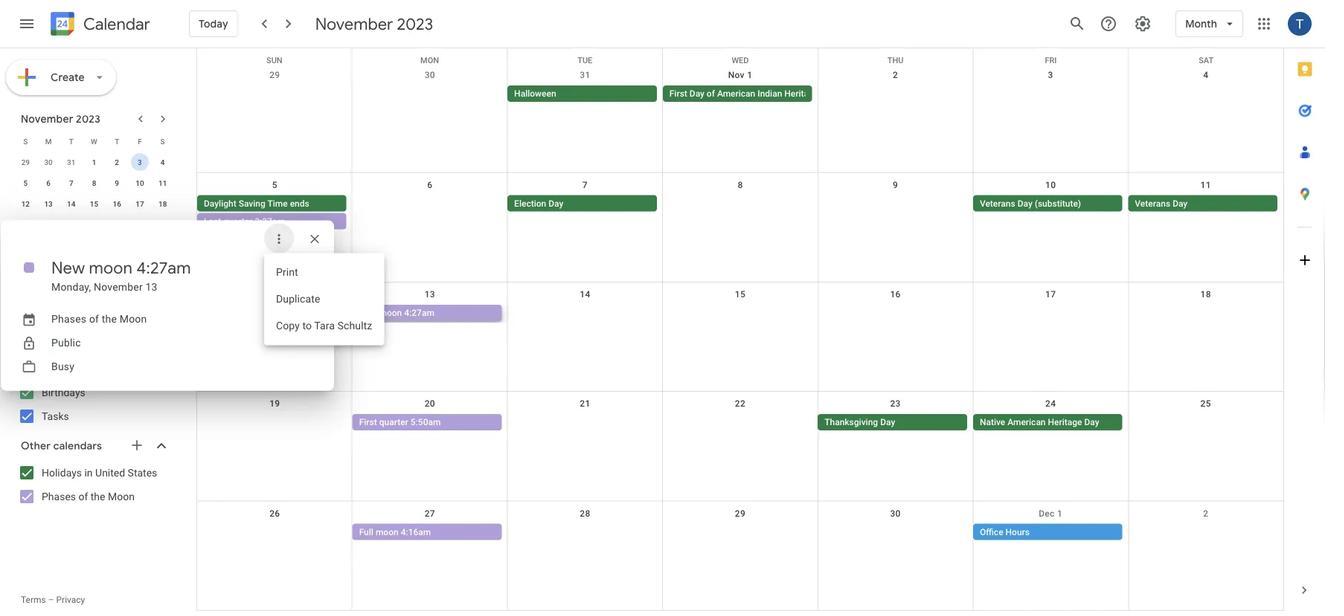 Task type: vqa. For each thing, say whether or not it's contained in the screenshot.


Task type: describe. For each thing, give the bounding box(es) containing it.
1 horizontal spatial heritage
[[1048, 418, 1082, 428]]

15 element
[[85, 195, 103, 213]]

halloween
[[514, 89, 556, 99]]

october 30 element
[[39, 153, 57, 171]]

first day of american indian heritage month
[[670, 89, 847, 99]]

1 horizontal spatial of
[[89, 313, 99, 326]]

1 for dec 1
[[1057, 509, 1063, 519]]

13 inside new moon 4:27am monday, november 13
[[146, 281, 158, 294]]

0 vertical spatial november 2023
[[315, 13, 433, 34]]

1 horizontal spatial american
[[1008, 418, 1046, 428]]

16 element
[[108, 195, 126, 213]]

5 for sun
[[272, 180, 277, 190]]

1 horizontal spatial 5
[[69, 262, 73, 271]]

month button
[[1176, 6, 1243, 42]]

thanksgiving day
[[825, 418, 895, 428]]

sun
[[266, 56, 283, 65]]

public
[[51, 337, 81, 349]]

in
[[84, 467, 93, 479]]

add other calendars image
[[129, 438, 144, 453]]

indian
[[758, 89, 782, 99]]

1 vertical spatial 2023
[[76, 112, 100, 126]]

8 for sun
[[738, 180, 743, 190]]

election
[[514, 198, 546, 209]]

nov 1
[[728, 70, 753, 80]]

nov
[[728, 70, 745, 80]]

full
[[359, 527, 373, 538]]

settings menu image
[[1134, 15, 1152, 33]]

cell containing daylight saving time ends
[[197, 195, 352, 231]]

4:27am for new moon 4:27am monday, november 13
[[136, 258, 191, 279]]

0 vertical spatial schultz
[[338, 320, 372, 332]]

12 element
[[17, 195, 34, 213]]

8 inside "element"
[[138, 262, 142, 271]]

31 for nov 1
[[580, 70, 591, 80]]

tue
[[578, 56, 593, 65]]

daylight saving time ends button
[[197, 195, 346, 212]]

duplicate
[[276, 293, 320, 305]]

tara schultz
[[42, 363, 99, 375]]

2 for 1
[[115, 158, 119, 167]]

other calendars button
[[3, 435, 185, 458]]

0 vertical spatial american
[[717, 89, 755, 99]]

1 horizontal spatial 14
[[580, 289, 591, 300]]

day for thanksgiving day
[[880, 418, 895, 428]]

4 for 1
[[161, 158, 165, 167]]

print
[[276, 266, 298, 279]]

wed
[[732, 56, 749, 65]]

2 horizontal spatial november
[[315, 13, 393, 34]]

full moon 4:16am button
[[352, 524, 502, 541]]

17 element
[[131, 195, 149, 213]]

my calendars button
[[3, 330, 185, 354]]

election day
[[514, 198, 564, 209]]

to
[[302, 320, 312, 332]]

schultz inside my calendars list
[[65, 363, 99, 375]]

calendars for my calendars
[[39, 336, 87, 349]]

calendar
[[83, 14, 150, 35]]

7 for sun
[[583, 180, 588, 190]]

row containing 26
[[197, 502, 1284, 612]]

3 inside "grid"
[[1048, 70, 1053, 80]]

veterans day
[[1135, 198, 1188, 209]]

ends
[[290, 198, 309, 209]]

31 for 1
[[67, 158, 75, 167]]

0 vertical spatial 2023
[[397, 13, 433, 34]]

first day of american indian heritage month button
[[663, 86, 847, 102]]

11 element
[[154, 174, 172, 192]]

month inside popup button
[[1186, 17, 1217, 31]]

thanksgiving day button
[[818, 415, 967, 431]]

other
[[21, 440, 51, 453]]

11 for sun
[[1201, 180, 1211, 190]]

holidays in united states
[[42, 467, 157, 479]]

19 element
[[17, 216, 34, 234]]

moon inside new moon 4:27am monday, november 13
[[89, 258, 132, 279]]

new moon 4:27am
[[359, 308, 434, 318]]

tara inside my calendars list
[[42, 363, 62, 375]]

1 vertical spatial 12
[[269, 289, 280, 300]]

14 inside november 2023 grid
[[67, 199, 75, 208]]

2 horizontal spatial 13
[[425, 289, 435, 300]]

14 element
[[62, 195, 80, 213]]

6 for november 2023
[[46, 179, 51, 188]]

birthdays
[[42, 387, 85, 399]]

december 4 element
[[39, 257, 57, 275]]

24 inside "grid"
[[1046, 399, 1056, 409]]

0 vertical spatial heritage
[[785, 89, 819, 99]]

copy
[[276, 320, 300, 332]]

terms – privacy
[[21, 595, 85, 606]]

2 inside row
[[1203, 509, 1209, 519]]

december 9 element
[[154, 257, 172, 275]]

new moon 4:27am heading
[[51, 258, 191, 279]]

0 vertical spatial moon
[[120, 313, 147, 326]]

daylight saving time ends last quarter 3:37am
[[204, 198, 309, 227]]

24 element
[[131, 216, 149, 234]]

moon inside other calendars 'list'
[[108, 491, 135, 503]]

0 vertical spatial phases
[[51, 313, 86, 326]]

day for first day of american indian heritage month
[[690, 89, 705, 99]]

december 6 element
[[85, 257, 103, 275]]

halloween button
[[508, 86, 657, 102]]

26
[[269, 509, 280, 519]]

copy to tara schultz
[[276, 320, 372, 332]]

4:16am
[[401, 527, 431, 538]]

20 element
[[39, 216, 57, 234]]

main drawer image
[[18, 15, 36, 33]]

privacy link
[[56, 595, 85, 606]]

thanksgiving
[[825, 418, 878, 428]]

quarter inside button
[[379, 418, 408, 428]]

9 for sun
[[893, 180, 898, 190]]

december 3 element
[[17, 257, 34, 275]]

native american heritage day
[[980, 418, 1100, 428]]

create button
[[6, 60, 116, 95]]

4:27am for new moon 4:27am
[[404, 308, 434, 318]]

18 inside "element"
[[158, 199, 167, 208]]

grid containing 29
[[196, 48, 1284, 612]]

row containing s
[[14, 131, 174, 152]]

thu
[[888, 56, 904, 65]]

0 vertical spatial the
[[102, 313, 117, 326]]

new for new moon 4:27am
[[359, 308, 377, 318]]

dec 1
[[1039, 509, 1063, 519]]

veterans day (substitute) button
[[973, 195, 1123, 212]]

4 for nov 1
[[1203, 70, 1209, 80]]

my calendars
[[21, 336, 87, 349]]

–
[[48, 595, 54, 606]]

day for veterans day
[[1173, 198, 1188, 209]]

sat
[[1199, 56, 1214, 65]]

today button
[[189, 6, 238, 42]]

23 inside "grid"
[[890, 399, 901, 409]]

time
[[267, 198, 288, 209]]

10 for november 2023
[[136, 179, 144, 188]]

18 inside "grid"
[[1201, 289, 1211, 300]]

dec
[[1039, 509, 1055, 519]]

17 inside "grid"
[[1046, 289, 1056, 300]]

hours
[[1006, 527, 1030, 538]]

row group containing 29
[[14, 152, 174, 277]]

of inside other calendars 'list'
[[78, 491, 88, 503]]

other calendars list
[[3, 461, 185, 509]]

today
[[199, 17, 228, 31]]

veterans day button
[[1128, 195, 1278, 212]]

fri
[[1045, 56, 1057, 65]]

29 inside row
[[735, 509, 746, 519]]

office hours button
[[973, 524, 1123, 541]]

last
[[204, 216, 221, 227]]

privacy
[[56, 595, 85, 606]]

2 s from the left
[[160, 137, 165, 146]]

5 for november 2023
[[23, 179, 28, 188]]

election day button
[[508, 195, 657, 212]]

monday,
[[51, 281, 91, 294]]

30 for 1
[[44, 158, 53, 167]]

native
[[980, 418, 1006, 428]]

3:37am
[[255, 216, 285, 227]]

veterans for veterans day
[[1135, 198, 1171, 209]]



Task type: locate. For each thing, give the bounding box(es) containing it.
17 inside row group
[[136, 199, 144, 208]]

31 right october 30 element
[[67, 158, 75, 167]]

24 down the 17 element
[[136, 220, 144, 229]]

23 up thanksgiving day button
[[890, 399, 901, 409]]

heritage
[[785, 89, 819, 99], [1048, 418, 1082, 428]]

3
[[1048, 70, 1053, 80], [138, 158, 142, 167], [23, 262, 28, 271]]

november 2023 grid
[[14, 131, 174, 277]]

calendars for other calendars
[[53, 440, 102, 453]]

1 vertical spatial 24
[[1046, 399, 1056, 409]]

0 horizontal spatial 25
[[158, 220, 167, 229]]

2023 up w
[[76, 112, 100, 126]]

0 vertical spatial quarter
[[223, 216, 252, 227]]

5 up time
[[272, 180, 277, 190]]

18 element
[[154, 195, 172, 213]]

5 down 'october 29' element
[[23, 179, 28, 188]]

2 veterans from the left
[[1135, 198, 1171, 209]]

8 for november 2023
[[92, 179, 96, 188]]

office
[[980, 527, 1004, 538]]

2 vertical spatial 30
[[890, 509, 901, 519]]

11
[[158, 179, 167, 188], [1201, 180, 1211, 190]]

23 element
[[108, 216, 126, 234]]

3 down f
[[138, 158, 142, 167]]

1 horizontal spatial quarter
[[379, 418, 408, 428]]

1 t from the left
[[69, 137, 74, 146]]

0 vertical spatial phases of the moon
[[51, 313, 147, 326]]

4 up the '11' element
[[161, 158, 165, 167]]

1 horizontal spatial 20
[[425, 399, 435, 409]]

10 inside "grid"
[[1046, 180, 1056, 190]]

of
[[707, 89, 715, 99], [89, 313, 99, 326], [78, 491, 88, 503]]

heritage right native
[[1048, 418, 1082, 428]]

16 inside november 2023 grid
[[113, 199, 121, 208]]

0 vertical spatial 23
[[113, 220, 121, 229]]

11 inside november 2023 grid
[[158, 179, 167, 188]]

12
[[21, 199, 30, 208], [269, 289, 280, 300]]

31 inside november 2023 grid
[[67, 158, 75, 167]]

0 vertical spatial 4
[[1203, 70, 1209, 80]]

1 vertical spatial 4
[[161, 158, 165, 167]]

12 down print
[[269, 289, 280, 300]]

first for first quarter 5:50am
[[359, 418, 377, 428]]

2 horizontal spatial 1
[[1057, 509, 1063, 519]]

9 inside "grid"
[[893, 180, 898, 190]]

phases of the moon down the in
[[42, 491, 135, 503]]

13 element
[[39, 195, 57, 213]]

november 2023 up m at the left
[[21, 112, 100, 126]]

10 inside row group
[[136, 179, 144, 188]]

new moon 4:27am monday, november 13
[[51, 258, 191, 294]]

november 2023
[[315, 13, 433, 34], [21, 112, 100, 126]]

11 up veterans day button
[[1201, 180, 1211, 190]]

day
[[690, 89, 705, 99], [549, 198, 564, 209], [1018, 198, 1033, 209], [1173, 198, 1188, 209], [880, 418, 895, 428], [1085, 418, 1100, 428]]

october 29 element
[[17, 153, 34, 171]]

28
[[580, 509, 591, 519]]

11 for november 2023
[[158, 179, 167, 188]]

31 down tue
[[580, 70, 591, 80]]

0 horizontal spatial 18
[[158, 199, 167, 208]]

19 inside "element"
[[21, 220, 30, 229]]

my
[[21, 336, 36, 349]]

1 vertical spatial 18
[[1201, 289, 1211, 300]]

None search field
[[0, 280, 185, 313]]

0 vertical spatial 25
[[158, 220, 167, 229]]

calendar heading
[[80, 14, 150, 35]]

day for veterans day (substitute)
[[1018, 198, 1033, 209]]

0 vertical spatial moon
[[89, 258, 132, 279]]

1 vertical spatial quarter
[[379, 418, 408, 428]]

7 up election day button
[[583, 180, 588, 190]]

20 down 13 element
[[44, 220, 53, 229]]

other calendars
[[21, 440, 102, 453]]

1 right dec
[[1057, 509, 1063, 519]]

terms link
[[21, 595, 46, 606]]

moon for 26
[[376, 527, 399, 538]]

my calendars list
[[3, 357, 185, 429]]

office hours
[[980, 527, 1030, 538]]

15 inside row group
[[90, 199, 98, 208]]

tasks
[[42, 410, 69, 423]]

calendar element
[[48, 9, 150, 42]]

phases
[[51, 313, 86, 326], [42, 491, 76, 503]]

30 inside row group
[[44, 158, 53, 167]]

30 inside row
[[890, 509, 901, 519]]

2 horizontal spatial 9
[[893, 180, 898, 190]]

november inside new moon 4:27am monday, november 13
[[94, 281, 143, 294]]

new moon 4:27am button
[[352, 305, 502, 321]]

16
[[113, 199, 121, 208], [890, 289, 901, 300]]

0 horizontal spatial t
[[69, 137, 74, 146]]

2 t from the left
[[115, 137, 119, 146]]

tara right to
[[314, 320, 335, 332]]

30
[[425, 70, 435, 80], [44, 158, 53, 167], [890, 509, 901, 519]]

22
[[90, 220, 98, 229], [735, 399, 746, 409]]

0 horizontal spatial 2
[[115, 158, 119, 167]]

of inside button
[[707, 89, 715, 99]]

3 inside "cell"
[[138, 158, 142, 167]]

7 right the december 6 element at the left
[[115, 262, 119, 271]]

1 horizontal spatial s
[[160, 137, 165, 146]]

0 horizontal spatial 22
[[90, 220, 98, 229]]

1 horizontal spatial 4:27am
[[404, 308, 434, 318]]

25 inside "grid"
[[1201, 399, 1211, 409]]

schultz
[[338, 320, 372, 332], [65, 363, 99, 375]]

veterans for veterans day (substitute)
[[980, 198, 1015, 209]]

12 inside november 2023 grid
[[21, 199, 30, 208]]

19 inside "grid"
[[269, 399, 280, 409]]

5
[[23, 179, 28, 188], [272, 180, 277, 190], [69, 262, 73, 271]]

13 up new moon 4:27am button
[[425, 289, 435, 300]]

t up october 31 element at left top
[[69, 137, 74, 146]]

11 up 18 "element"
[[158, 179, 167, 188]]

1 vertical spatial 2
[[115, 158, 119, 167]]

new inside button
[[359, 308, 377, 318]]

10 up veterans day (substitute) button
[[1046, 180, 1056, 190]]

new for new moon 4:27am monday, november 13
[[51, 258, 85, 279]]

15
[[90, 199, 98, 208], [735, 289, 746, 300]]

10 for sun
[[1046, 180, 1056, 190]]

20 inside grid
[[44, 220, 53, 229]]

0 horizontal spatial 19
[[21, 220, 30, 229]]

0 horizontal spatial 17
[[136, 199, 144, 208]]

13 inside november 2023 grid
[[44, 199, 53, 208]]

quarter inside daylight saving time ends last quarter 3:37am
[[223, 216, 252, 227]]

23 down 16 element
[[113, 220, 121, 229]]

18
[[158, 199, 167, 208], [1201, 289, 1211, 300]]

1 vertical spatial november
[[21, 112, 73, 126]]

0 horizontal spatial of
[[78, 491, 88, 503]]

1 horizontal spatial 13
[[146, 281, 158, 294]]

1 veterans from the left
[[980, 198, 1015, 209]]

1 horizontal spatial 9
[[161, 262, 165, 271]]

3 left december 4 element
[[23, 262, 28, 271]]

menu containing print
[[264, 253, 384, 346]]

phases down holidays
[[42, 491, 76, 503]]

10 element
[[131, 174, 149, 192]]

veterans
[[980, 198, 1015, 209], [1135, 198, 1171, 209]]

heritage right indian
[[785, 89, 819, 99]]

0 vertical spatial 22
[[90, 220, 98, 229]]

1 vertical spatial month
[[821, 89, 847, 99]]

first quarter 5:50am
[[359, 418, 441, 428]]

s up 'october 29' element
[[23, 137, 28, 146]]

phases inside other calendars 'list'
[[42, 491, 76, 503]]

day inside button
[[1173, 198, 1188, 209]]

united
[[95, 467, 125, 479]]

phases of the moon up the my calendars dropdown button
[[51, 313, 147, 326]]

terms
[[21, 595, 46, 606]]

december 8 element
[[131, 257, 149, 275]]

moon inside button
[[376, 527, 399, 538]]

1 horizontal spatial tara
[[314, 320, 335, 332]]

6 for sun
[[427, 180, 433, 190]]

last quarter 3:37am button
[[197, 213, 346, 229]]

the
[[102, 313, 117, 326], [91, 491, 105, 503]]

0 horizontal spatial new
[[51, 258, 85, 279]]

1 for nov 1
[[747, 70, 753, 80]]

t left f
[[115, 137, 119, 146]]

0 vertical spatial tara
[[314, 320, 335, 332]]

moon inside button
[[379, 308, 402, 318]]

day inside button
[[1018, 198, 1033, 209]]

0 horizontal spatial s
[[23, 137, 28, 146]]

0 horizontal spatial 23
[[113, 220, 121, 229]]

the down the holidays in united states
[[91, 491, 105, 503]]

0 horizontal spatial 7
[[69, 179, 73, 188]]

new up copy to tara schultz
[[359, 308, 377, 318]]

calendars up busy on the bottom left
[[39, 336, 87, 349]]

7 for november 2023
[[69, 179, 73, 188]]

holidays
[[42, 467, 82, 479]]

1 horizontal spatial 31
[[580, 70, 591, 80]]

veterans inside button
[[1135, 198, 1171, 209]]

2 inside row group
[[115, 158, 119, 167]]

22 inside "grid"
[[735, 399, 746, 409]]

8 inside "grid"
[[738, 180, 743, 190]]

0 horizontal spatial tara
[[42, 363, 62, 375]]

1 right nov at the right of page
[[747, 70, 753, 80]]

1 horizontal spatial 25
[[1201, 399, 1211, 409]]

24 inside 'element'
[[136, 220, 144, 229]]

create
[[51, 71, 85, 84]]

0 horizontal spatial november
[[21, 112, 73, 126]]

row group
[[14, 152, 174, 277]]

0 vertical spatial 18
[[158, 199, 167, 208]]

quarter left 5:50am
[[379, 418, 408, 428]]

6 inside "grid"
[[427, 180, 433, 190]]

1 horizontal spatial first
[[670, 89, 687, 99]]

27
[[425, 509, 435, 519]]

mon
[[420, 56, 439, 65]]

row containing sun
[[197, 48, 1284, 65]]

2 vertical spatial 1
[[1057, 509, 1063, 519]]

0 horizontal spatial 20
[[44, 220, 53, 229]]

0 vertical spatial new
[[51, 258, 85, 279]]

s right f
[[160, 137, 165, 146]]

(substitute)
[[1035, 198, 1081, 209]]

month inside button
[[821, 89, 847, 99]]

grid
[[196, 48, 1284, 612]]

saving
[[239, 198, 265, 209]]

new inside new moon 4:27am monday, november 13
[[51, 258, 85, 279]]

15 inside "grid"
[[735, 289, 746, 300]]

4:27am inside new moon 4:27am monday, november 13
[[136, 258, 191, 279]]

0 vertical spatial of
[[707, 89, 715, 99]]

31 inside "grid"
[[580, 70, 591, 80]]

cell
[[197, 86, 352, 103], [352, 86, 508, 103], [818, 86, 973, 103], [973, 86, 1128, 103], [197, 195, 352, 231], [352, 195, 508, 231], [663, 195, 818, 231], [818, 195, 973, 231], [197, 305, 352, 323], [508, 305, 663, 323], [663, 305, 818, 323], [818, 305, 973, 323], [973, 305, 1128, 323], [1128, 305, 1284, 323], [197, 415, 352, 432], [508, 415, 663, 432], [663, 415, 818, 432], [197, 524, 352, 542], [508, 524, 663, 542], [663, 524, 818, 542], [818, 524, 973, 542], [1128, 524, 1284, 542]]

1 inside november 2023 grid
[[92, 158, 96, 167]]

0 horizontal spatial november 2023
[[21, 112, 100, 126]]

7 down october 31 element at left top
[[69, 179, 73, 188]]

october 31 element
[[62, 153, 80, 171]]

phases of the moon inside other calendars 'list'
[[42, 491, 135, 503]]

4 inside november 2023 grid
[[161, 158, 165, 167]]

1 vertical spatial tara
[[42, 363, 62, 375]]

1 vertical spatial 31
[[67, 158, 75, 167]]

1 vertical spatial new
[[359, 308, 377, 318]]

december 7 element
[[108, 257, 126, 275]]

3 for row containing 3
[[23, 262, 28, 271]]

10
[[136, 179, 144, 188], [1046, 180, 1056, 190]]

american right native
[[1008, 418, 1046, 428]]

phases up the public
[[51, 313, 86, 326]]

25 inside 'element'
[[158, 220, 167, 229]]

1 down w
[[92, 158, 96, 167]]

0 horizontal spatial first
[[359, 418, 377, 428]]

4 down the sat
[[1203, 70, 1209, 80]]

american
[[717, 89, 755, 99], [1008, 418, 1046, 428]]

s
[[23, 137, 28, 146], [160, 137, 165, 146]]

0 horizontal spatial 13
[[44, 199, 53, 208]]

month right indian
[[821, 89, 847, 99]]

4:27am
[[136, 258, 191, 279], [404, 308, 434, 318]]

month up the sat
[[1186, 17, 1217, 31]]

24 up the native american heritage day button
[[1046, 399, 1056, 409]]

13 up 20 element
[[44, 199, 53, 208]]

6 inside row
[[92, 262, 96, 271]]

0 horizontal spatial month
[[821, 89, 847, 99]]

the inside 'list'
[[91, 491, 105, 503]]

25 element
[[154, 216, 172, 234]]

2 horizontal spatial 6
[[427, 180, 433, 190]]

0 vertical spatial 2
[[893, 70, 898, 80]]

0 vertical spatial 21
[[67, 220, 75, 229]]

first
[[670, 89, 687, 99], [359, 418, 377, 428]]

29 for nov 1
[[269, 70, 280, 80]]

tara up birthdays
[[42, 363, 62, 375]]

moon down new moon 4:27am monday, november 13
[[120, 313, 147, 326]]

1 vertical spatial the
[[91, 491, 105, 503]]

22 element
[[85, 216, 103, 234]]

5 up monday,
[[69, 262, 73, 271]]

m
[[45, 137, 52, 146]]

20 up first quarter 5:50am button
[[425, 399, 435, 409]]

1 vertical spatial 22
[[735, 399, 746, 409]]

2023
[[397, 13, 433, 34], [76, 112, 100, 126]]

1 vertical spatial 14
[[580, 289, 591, 300]]

3 cell
[[128, 152, 151, 173]]

1 horizontal spatial 7
[[115, 262, 119, 271]]

20
[[44, 220, 53, 229], [425, 399, 435, 409]]

30 for nov 1
[[425, 70, 435, 80]]

day for election day
[[549, 198, 564, 209]]

new up monday,
[[51, 258, 85, 279]]

29 for 1
[[21, 158, 30, 167]]

1 horizontal spatial month
[[1186, 17, 1217, 31]]

menu
[[264, 253, 384, 346]]

4
[[1203, 70, 1209, 80], [161, 158, 165, 167]]

w
[[91, 137, 97, 146]]

1 vertical spatial phases of the moon
[[42, 491, 135, 503]]

november 2023 up the mon
[[315, 13, 433, 34]]

7
[[69, 179, 73, 188], [583, 180, 588, 190], [115, 262, 119, 271]]

native american heritage day button
[[973, 415, 1123, 431]]

1 horizontal spatial 10
[[1046, 180, 1056, 190]]

november
[[315, 13, 393, 34], [21, 112, 73, 126], [94, 281, 143, 294]]

23 inside 23 element
[[113, 220, 121, 229]]

21 inside november 2023 grid
[[67, 220, 75, 229]]

0 horizontal spatial 24
[[136, 220, 144, 229]]

6
[[46, 179, 51, 188], [427, 180, 433, 190], [92, 262, 96, 271]]

american down nov at the right of page
[[717, 89, 755, 99]]

1 horizontal spatial 21
[[580, 399, 591, 409]]

1 horizontal spatial 6
[[92, 262, 96, 271]]

calendars
[[39, 336, 87, 349], [53, 440, 102, 453]]

1 horizontal spatial 23
[[890, 399, 901, 409]]

1 horizontal spatial 17
[[1046, 289, 1056, 300]]

veterans inside button
[[980, 198, 1015, 209]]

0 horizontal spatial 9
[[115, 179, 119, 188]]

first quarter 5:50am button
[[352, 415, 502, 431]]

22 inside row group
[[90, 220, 98, 229]]

1 vertical spatial 16
[[890, 289, 901, 300]]

moon down the united
[[108, 491, 135, 503]]

2 vertical spatial 29
[[735, 509, 746, 519]]

row
[[197, 48, 1284, 65], [197, 63, 1284, 173], [14, 131, 174, 152], [14, 152, 174, 173], [14, 173, 174, 193], [197, 173, 1284, 283], [14, 193, 174, 214], [14, 214, 174, 235], [14, 256, 174, 277], [197, 283, 1284, 392], [197, 392, 1284, 502], [197, 502, 1284, 612]]

3 for 3 "cell"
[[138, 158, 142, 167]]

2023 up the mon
[[397, 13, 433, 34]]

5:50am
[[411, 418, 441, 428]]

first for first day of american indian heritage month
[[670, 89, 687, 99]]

0 horizontal spatial american
[[717, 89, 755, 99]]

21
[[67, 220, 75, 229], [580, 399, 591, 409]]

10 up the 17 element
[[136, 179, 144, 188]]

0 vertical spatial 31
[[580, 70, 591, 80]]

daylight
[[204, 198, 236, 209]]

2 for nov 1
[[893, 70, 898, 80]]

moon
[[89, 258, 132, 279], [379, 308, 402, 318], [376, 527, 399, 538]]

12 up the 19 "element"
[[21, 199, 30, 208]]

t
[[69, 137, 74, 146], [115, 137, 119, 146]]

1 horizontal spatial t
[[115, 137, 119, 146]]

3 inside row
[[23, 262, 28, 271]]

29
[[269, 70, 280, 80], [21, 158, 30, 167], [735, 509, 746, 519]]

3 down fri
[[1048, 70, 1053, 80]]

24
[[136, 220, 144, 229], [1046, 399, 1056, 409]]

schultz down the my calendars dropdown button
[[65, 363, 99, 375]]

1 horizontal spatial 18
[[1201, 289, 1211, 300]]

1 horizontal spatial 15
[[735, 289, 746, 300]]

1 vertical spatial 20
[[425, 399, 435, 409]]

0 horizontal spatial quarter
[[223, 216, 252, 227]]

tara inside "menu"
[[314, 320, 335, 332]]

2 vertical spatial november
[[94, 281, 143, 294]]

quarter down saving
[[223, 216, 252, 227]]

veterans day (substitute)
[[980, 198, 1081, 209]]

13 down december 9 element
[[146, 281, 158, 294]]

full moon 4:16am
[[359, 527, 431, 538]]

1 vertical spatial 25
[[1201, 399, 1211, 409]]

2 horizontal spatial of
[[707, 89, 715, 99]]

the up the my calendars dropdown button
[[102, 313, 117, 326]]

calendars up the in
[[53, 440, 102, 453]]

1 horizontal spatial 24
[[1046, 399, 1056, 409]]

moon for 12
[[379, 308, 402, 318]]

month
[[1186, 17, 1217, 31], [821, 89, 847, 99]]

0 horizontal spatial 15
[[90, 199, 98, 208]]

tab list
[[1284, 48, 1325, 570]]

23
[[113, 220, 121, 229], [890, 399, 901, 409]]

0 vertical spatial november
[[315, 13, 393, 34]]

9 inside row
[[161, 262, 165, 271]]

31
[[580, 70, 591, 80], [67, 158, 75, 167]]

1 vertical spatial schultz
[[65, 363, 99, 375]]

f
[[138, 137, 142, 146]]

4 inside "grid"
[[1203, 70, 1209, 80]]

moon
[[120, 313, 147, 326], [108, 491, 135, 503]]

schultz down new moon 4:27am
[[338, 320, 372, 332]]

2 vertical spatial of
[[78, 491, 88, 503]]

1 horizontal spatial 19
[[269, 399, 280, 409]]

9 for november 2023
[[115, 179, 119, 188]]

row containing 3
[[14, 256, 174, 277]]

busy
[[51, 361, 74, 373]]

4:27am inside new moon 4:27am button
[[404, 308, 434, 318]]

1 s from the left
[[23, 137, 28, 146]]

december 5 element
[[62, 257, 80, 275]]

1 vertical spatial 23
[[890, 399, 901, 409]]

1
[[747, 70, 753, 80], [92, 158, 96, 167], [1057, 509, 1063, 519]]

29 inside row group
[[21, 158, 30, 167]]

1 vertical spatial november 2023
[[21, 112, 100, 126]]

21 element
[[62, 216, 80, 234]]

1 horizontal spatial 8
[[138, 262, 142, 271]]

quarter
[[223, 216, 252, 227], [379, 418, 408, 428]]

states
[[128, 467, 157, 479]]

0 vertical spatial 16
[[113, 199, 121, 208]]



